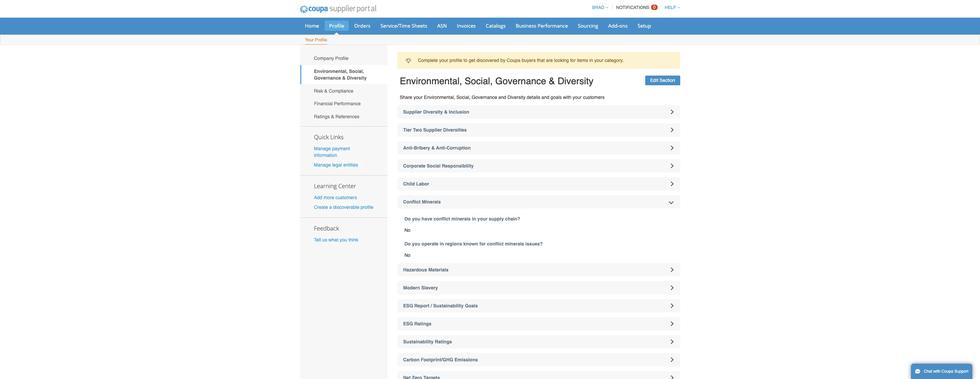 Task type: locate. For each thing, give the bounding box(es) containing it.
minerals up regions
[[452, 216, 471, 222]]

your left category. at right top
[[594, 58, 604, 63]]

ratings up the carbon footprint/ghg emissions
[[435, 340, 452, 345]]

chain?
[[505, 216, 520, 222]]

esg inside dropdown button
[[403, 304, 413, 309]]

2 horizontal spatial ratings
[[435, 340, 452, 345]]

0 horizontal spatial anti-
[[403, 145, 414, 151]]

1 horizontal spatial anti-
[[436, 145, 447, 151]]

0 vertical spatial sustainability
[[433, 304, 464, 309]]

corruption
[[447, 145, 471, 151]]

profile inside complete your profile to get discovered by coupa buyers that are looking for items in your category. alert
[[450, 58, 462, 63]]

& up risk & compliance link
[[342, 75, 346, 81]]

diversities
[[443, 127, 467, 133]]

1 vertical spatial with
[[934, 370, 941, 374]]

performance right business
[[538, 22, 568, 29]]

sustainability right /
[[433, 304, 464, 309]]

0 vertical spatial manage
[[314, 146, 331, 151]]

& right bribery
[[432, 145, 435, 151]]

you left operate
[[412, 241, 420, 247]]

0 horizontal spatial environmental, social, governance & diversity
[[314, 69, 367, 81]]

0 vertical spatial for
[[570, 58, 576, 63]]

risk & compliance link
[[300, 84, 388, 97]]

you left the have
[[412, 216, 420, 222]]

manage payment information
[[314, 146, 350, 158]]

0 horizontal spatial profile
[[361, 205, 373, 210]]

diversity up tier two supplier diversities
[[423, 109, 443, 115]]

0 horizontal spatial minerals
[[452, 216, 471, 222]]

1 horizontal spatial for
[[570, 58, 576, 63]]

social, up inclusion
[[457, 95, 471, 100]]

1 esg from the top
[[403, 304, 413, 309]]

tell us what you think button
[[314, 237, 358, 244]]

items
[[577, 58, 588, 63]]

notifications 0
[[616, 5, 656, 10]]

bribery
[[414, 145, 430, 151]]

manage down information
[[314, 162, 331, 168]]

esg report / sustainability goals
[[403, 304, 478, 309]]

diversity down items
[[558, 76, 594, 87]]

profile right your
[[315, 37, 327, 42]]

you for do you have conflict minerals in your supply chain?
[[412, 216, 420, 222]]

1 vertical spatial manage
[[314, 162, 331, 168]]

esg for esg report / sustainability goals
[[403, 304, 413, 309]]

feedback
[[314, 225, 339, 233]]

0 vertical spatial esg
[[403, 304, 413, 309]]

0 horizontal spatial in
[[440, 241, 444, 247]]

your profile
[[305, 37, 327, 42]]

1 horizontal spatial profile
[[450, 58, 462, 63]]

slavery
[[421, 286, 438, 291]]

1 horizontal spatial conflict
[[487, 241, 504, 247]]

0 vertical spatial minerals
[[452, 216, 471, 222]]

modern slavery
[[403, 286, 438, 291]]

with inside button
[[934, 370, 941, 374]]

1 vertical spatial supplier
[[423, 127, 442, 133]]

diversity up risk & compliance link
[[347, 75, 367, 81]]

social, down company profile link
[[349, 69, 364, 74]]

anti- up corporate social responsibility
[[436, 145, 447, 151]]

1 horizontal spatial in
[[472, 216, 476, 222]]

heading
[[398, 372, 680, 380]]

2 esg from the top
[[403, 322, 413, 327]]

add-
[[608, 22, 619, 29]]

looking
[[554, 58, 569, 63]]

and left goals
[[542, 95, 549, 100]]

2 vertical spatial in
[[440, 241, 444, 247]]

2 vertical spatial environmental,
[[424, 95, 455, 100]]

hazardous materials
[[403, 268, 449, 273]]

esg report / sustainability goals heading
[[398, 300, 680, 313]]

0 vertical spatial do
[[405, 216, 411, 222]]

1 vertical spatial performance
[[334, 101, 361, 107]]

ratings inside dropdown button
[[435, 340, 452, 345]]

1 vertical spatial profile
[[315, 37, 327, 42]]

anti- down tier at the top of page
[[403, 145, 414, 151]]

performance up references
[[334, 101, 361, 107]]

do you operate in regions known for conflict minerals issues?
[[405, 241, 543, 247]]

1 vertical spatial customers
[[336, 195, 357, 200]]

performance
[[538, 22, 568, 29], [334, 101, 361, 107]]

1 vertical spatial no
[[405, 253, 411, 258]]

in right items
[[590, 58, 593, 63]]

tier two supplier diversities
[[403, 127, 467, 133]]

environmental, social, governance & diversity up share your environmental, social, governance and diversity details and goals with your customers
[[400, 76, 594, 87]]

coupa inside button
[[942, 370, 954, 374]]

inclusion
[[449, 109, 469, 115]]

esg inside dropdown button
[[403, 322, 413, 327]]

profile right the 'discoverable'
[[361, 205, 373, 210]]

2 vertical spatial profile
[[335, 56, 349, 61]]

0 vertical spatial coupa
[[507, 58, 521, 63]]

profile for company profile
[[335, 56, 349, 61]]

2 manage from the top
[[314, 162, 331, 168]]

sustainability inside esg report / sustainability goals dropdown button
[[433, 304, 464, 309]]

supplier diversity & inclusion
[[403, 109, 469, 115]]

do
[[405, 216, 411, 222], [405, 241, 411, 247]]

no
[[405, 228, 411, 233], [405, 253, 411, 258]]

supplier down share
[[403, 109, 422, 115]]

2 vertical spatial ratings
[[435, 340, 452, 345]]

0 vertical spatial profile
[[450, 58, 462, 63]]

1 vertical spatial social,
[[465, 76, 493, 87]]

social, down get
[[465, 76, 493, 87]]

0 vertical spatial environmental,
[[314, 69, 348, 74]]

sustainability down the esg ratings
[[403, 340, 434, 345]]

conflict right the have
[[434, 216, 450, 222]]

learning center
[[314, 182, 356, 190]]

edit section link
[[645, 76, 680, 85]]

governance inside 'environmental, social, governance & diversity'
[[314, 75, 341, 81]]

think
[[349, 238, 358, 243]]

0 horizontal spatial ratings
[[314, 114, 330, 119]]

minerals left issues?
[[505, 241, 524, 247]]

0 vertical spatial conflict
[[434, 216, 450, 222]]

anti-bribery & anti-corruption heading
[[398, 141, 680, 155]]

quick links
[[314, 133, 344, 141]]

discovered
[[477, 58, 499, 63]]

esg for esg ratings
[[403, 322, 413, 327]]

environmental, inside 'environmental, social, governance & diversity'
[[314, 69, 348, 74]]

complete your profile to get discovered by coupa buyers that are looking for items in your category. alert
[[398, 52, 680, 69]]

0 vertical spatial no
[[405, 228, 411, 233]]

help link
[[662, 5, 680, 10]]

anti-
[[403, 145, 414, 151], [436, 145, 447, 151]]

esg left report
[[403, 304, 413, 309]]

0 horizontal spatial and
[[499, 95, 506, 100]]

you left think
[[340, 238, 347, 243]]

business
[[516, 22, 536, 29]]

navigation
[[589, 1, 680, 14]]

environmental, social, governance & diversity up compliance
[[314, 69, 367, 81]]

sourcing
[[578, 22, 598, 29]]

0 vertical spatial performance
[[538, 22, 568, 29]]

coupa supplier portal image
[[295, 1, 381, 18]]

chat
[[924, 370, 932, 374]]

regions
[[445, 241, 462, 247]]

in inside alert
[[590, 58, 593, 63]]

sheets
[[412, 22, 427, 29]]

create
[[314, 205, 328, 210]]

company profile link
[[300, 52, 388, 65]]

1 vertical spatial esg
[[403, 322, 413, 327]]

2 anti- from the left
[[436, 145, 447, 151]]

1 vertical spatial sustainability
[[403, 340, 434, 345]]

esg ratings button
[[398, 318, 680, 331]]

in right operate
[[440, 241, 444, 247]]

2 do from the top
[[405, 241, 411, 247]]

performance for financial performance
[[334, 101, 361, 107]]

you inside button
[[340, 238, 347, 243]]

hazardous materials button
[[398, 264, 680, 277]]

environmental, up supplier diversity & inclusion
[[424, 95, 455, 100]]

1 vertical spatial do
[[405, 241, 411, 247]]

by
[[501, 58, 505, 63]]

environmental, down 'complete'
[[400, 76, 462, 87]]

0 vertical spatial profile
[[329, 22, 344, 29]]

modern slavery heading
[[398, 282, 680, 295]]

esg up sustainability ratings
[[403, 322, 413, 327]]

do down conflict
[[405, 216, 411, 222]]

1 do from the top
[[405, 216, 411, 222]]

profile left to
[[450, 58, 462, 63]]

business performance link
[[511, 21, 572, 31]]

your
[[439, 58, 448, 63], [594, 58, 604, 63], [414, 95, 423, 100], [573, 95, 582, 100], [478, 216, 488, 222]]

ratings inside dropdown button
[[414, 322, 432, 327]]

0 horizontal spatial for
[[480, 241, 486, 247]]

conflict right known
[[487, 241, 504, 247]]

1 vertical spatial ratings
[[414, 322, 432, 327]]

0 vertical spatial in
[[590, 58, 593, 63]]

1 horizontal spatial ratings
[[414, 322, 432, 327]]

buyers
[[522, 58, 536, 63]]

0 vertical spatial customers
[[583, 95, 605, 100]]

ratings down financial
[[314, 114, 330, 119]]

category.
[[605, 58, 624, 63]]

0 vertical spatial supplier
[[403, 109, 422, 115]]

more
[[324, 195, 334, 200]]

supplier diversity & inclusion button
[[398, 105, 680, 119]]

information
[[314, 153, 337, 158]]

governance
[[314, 75, 341, 81], [495, 76, 546, 87], [472, 95, 497, 100]]

profile for your profile
[[315, 37, 327, 42]]

sustainability ratings heading
[[398, 336, 680, 349]]

add-ons link
[[604, 21, 632, 31]]

do for do you have conflict minerals in your supply chain?
[[405, 216, 411, 222]]

environmental, social, governance & diversity inside environmental, social, governance & diversity link
[[314, 69, 367, 81]]

you
[[412, 216, 420, 222], [340, 238, 347, 243], [412, 241, 420, 247]]

2 and from the left
[[542, 95, 549, 100]]

emissions
[[455, 358, 478, 363]]

0 horizontal spatial with
[[563, 95, 571, 100]]

ratings down report
[[414, 322, 432, 327]]

do left operate
[[405, 241, 411, 247]]

with right goals
[[563, 95, 571, 100]]

and left the details
[[499, 95, 506, 100]]

corporate
[[403, 163, 426, 169]]

navigation containing notifications 0
[[589, 1, 680, 14]]

with right "chat"
[[934, 370, 941, 374]]

ratings & references
[[314, 114, 359, 119]]

1 horizontal spatial minerals
[[505, 241, 524, 247]]

ratings
[[314, 114, 330, 119], [414, 322, 432, 327], [435, 340, 452, 345]]

1 horizontal spatial supplier
[[423, 127, 442, 133]]

0 horizontal spatial customers
[[336, 195, 357, 200]]

and
[[499, 95, 506, 100], [542, 95, 549, 100]]

1 horizontal spatial with
[[934, 370, 941, 374]]

help
[[665, 5, 676, 10]]

child labor
[[403, 181, 429, 187]]

social
[[427, 163, 441, 169]]

supply
[[489, 216, 504, 222]]

coupa right the by
[[507, 58, 521, 63]]

0 horizontal spatial supplier
[[403, 109, 422, 115]]

1 horizontal spatial performance
[[538, 22, 568, 29]]

for inside alert
[[570, 58, 576, 63]]

diversity inside 'environmental, social, governance & diversity'
[[347, 75, 367, 81]]

1 vertical spatial minerals
[[505, 241, 524, 247]]

corporate social responsibility
[[403, 163, 474, 169]]

no down conflict
[[405, 228, 411, 233]]

profile up environmental, social, governance & diversity link
[[335, 56, 349, 61]]

sustainability ratings
[[403, 340, 452, 345]]

in left supply
[[472, 216, 476, 222]]

1 manage from the top
[[314, 146, 331, 151]]

carbon footprint/ghg emissions
[[403, 358, 478, 363]]

add
[[314, 195, 322, 200]]

esg
[[403, 304, 413, 309], [403, 322, 413, 327]]

your profile link
[[305, 36, 328, 45]]

1 horizontal spatial coupa
[[942, 370, 954, 374]]

environmental, down company profile
[[314, 69, 348, 74]]

manage for manage legal entities
[[314, 162, 331, 168]]

manage inside manage payment information
[[314, 146, 331, 151]]

&
[[342, 75, 346, 81], [549, 76, 555, 87], [324, 88, 328, 94], [444, 109, 448, 115], [331, 114, 334, 119], [432, 145, 435, 151]]

1 vertical spatial profile
[[361, 205, 373, 210]]

for right known
[[480, 241, 486, 247]]

section
[[660, 78, 675, 83]]

& inside dropdown button
[[444, 109, 448, 115]]

setup link
[[633, 21, 656, 31]]

for left items
[[570, 58, 576, 63]]

0 horizontal spatial coupa
[[507, 58, 521, 63]]

1 vertical spatial conflict
[[487, 241, 504, 247]]

manage up information
[[314, 146, 331, 151]]

edit section
[[650, 78, 675, 83]]

asn link
[[433, 21, 451, 31]]

coupa left support
[[942, 370, 954, 374]]

carbon
[[403, 358, 420, 363]]

supplier right two
[[423, 127, 442, 133]]

& left inclusion
[[444, 109, 448, 115]]

1 and from the left
[[499, 95, 506, 100]]

your right 'complete'
[[439, 58, 448, 63]]

profile down the coupa supplier portal image
[[329, 22, 344, 29]]

risk
[[314, 88, 323, 94]]

1 horizontal spatial and
[[542, 95, 549, 100]]

no up hazardous
[[405, 253, 411, 258]]

1 vertical spatial for
[[480, 241, 486, 247]]

esg ratings heading
[[398, 318, 680, 331]]

2 horizontal spatial in
[[590, 58, 593, 63]]

sustainability inside sustainability ratings dropdown button
[[403, 340, 434, 345]]

minerals
[[422, 199, 441, 205]]

anti-bribery & anti-corruption
[[403, 145, 471, 151]]

1 vertical spatial coupa
[[942, 370, 954, 374]]

with
[[563, 95, 571, 100], [934, 370, 941, 374]]

0 horizontal spatial performance
[[334, 101, 361, 107]]

you for do you operate in regions known for conflict minerals issues?
[[412, 241, 420, 247]]

brad link
[[589, 5, 608, 10]]



Task type: vqa. For each thing, say whether or not it's contained in the screenshot.
the bottommost CUSTOMERS
yes



Task type: describe. For each thing, give the bounding box(es) containing it.
center
[[338, 182, 356, 190]]

diversity left the details
[[508, 95, 526, 100]]

your left supply
[[478, 216, 488, 222]]

details
[[527, 95, 540, 100]]

sourcing link
[[574, 21, 603, 31]]

compliance
[[329, 88, 353, 94]]

& right the risk
[[324, 88, 328, 94]]

have
[[422, 216, 432, 222]]

goals
[[465, 304, 478, 309]]

coupa inside alert
[[507, 58, 521, 63]]

setup
[[638, 22, 651, 29]]

1 horizontal spatial environmental, social, governance & diversity
[[400, 76, 594, 87]]

us
[[322, 238, 327, 243]]

home
[[305, 22, 319, 29]]

learning
[[314, 182, 337, 190]]

discoverable
[[333, 205, 359, 210]]

tell
[[314, 238, 321, 243]]

complete your profile to get discovered by coupa buyers that are looking for items in your category.
[[418, 58, 624, 63]]

2 vertical spatial social,
[[457, 95, 471, 100]]

1 horizontal spatial customers
[[583, 95, 605, 100]]

report
[[414, 304, 429, 309]]

1 vertical spatial environmental,
[[400, 76, 462, 87]]

ratings for esg
[[414, 322, 432, 327]]

add-ons
[[608, 22, 628, 29]]

& inside dropdown button
[[432, 145, 435, 151]]

ons
[[619, 22, 628, 29]]

asn
[[437, 22, 447, 29]]

1 anti- from the left
[[403, 145, 414, 151]]

add more customers
[[314, 195, 357, 200]]

manage legal entities
[[314, 162, 358, 168]]

two
[[413, 127, 422, 133]]

& down financial performance at the top left of page
[[331, 114, 334, 119]]

operate
[[422, 241, 439, 247]]

your right goals
[[573, 95, 582, 100]]

do you have conflict minerals in your supply chain?
[[405, 216, 520, 222]]

diversity inside supplier diversity & inclusion dropdown button
[[423, 109, 443, 115]]

financial performance
[[314, 101, 361, 107]]

child labor heading
[[398, 177, 680, 191]]

performance for business performance
[[538, 22, 568, 29]]

sustainability ratings button
[[398, 336, 680, 349]]

hazardous materials heading
[[398, 264, 680, 277]]

responsibility
[[442, 163, 474, 169]]

a
[[329, 205, 332, 210]]

service/time
[[381, 22, 410, 29]]

child
[[403, 181, 415, 187]]

support
[[955, 370, 969, 374]]

business performance
[[516, 22, 568, 29]]

links
[[330, 133, 344, 141]]

supplier inside dropdown button
[[403, 109, 422, 115]]

catalogs
[[486, 22, 506, 29]]

financial performance link
[[300, 97, 388, 110]]

conflict minerals heading
[[398, 195, 680, 209]]

share your environmental, social, governance and diversity details and goals with your customers
[[400, 95, 605, 100]]

manage legal entities link
[[314, 162, 358, 168]]

conflict minerals button
[[398, 195, 680, 209]]

ratings for sustainability
[[435, 340, 452, 345]]

home link
[[301, 21, 324, 31]]

catalogs link
[[482, 21, 510, 31]]

2 no from the top
[[405, 253, 411, 258]]

get
[[469, 58, 475, 63]]

invoices link
[[453, 21, 480, 31]]

brad
[[592, 5, 604, 10]]

orders
[[354, 22, 371, 29]]

hazardous
[[403, 268, 427, 273]]

supplier inside dropdown button
[[423, 127, 442, 133]]

tell us what you think
[[314, 238, 358, 243]]

carbon footprint/ghg emissions heading
[[398, 354, 680, 367]]

0 vertical spatial social,
[[349, 69, 364, 74]]

corporate social responsibility heading
[[398, 159, 680, 173]]

do for do you operate in regions known for conflict minerals issues?
[[405, 241, 411, 247]]

manage for manage payment information
[[314, 146, 331, 151]]

edit
[[650, 78, 658, 83]]

company profile
[[314, 56, 349, 61]]

environmental, social, governance & diversity link
[[300, 65, 388, 84]]

tier two supplier diversities heading
[[398, 123, 680, 137]]

are
[[546, 58, 553, 63]]

0 horizontal spatial conflict
[[434, 216, 450, 222]]

child labor button
[[398, 177, 680, 191]]

& up goals
[[549, 76, 555, 87]]

tier
[[403, 127, 412, 133]]

goals
[[551, 95, 562, 100]]

esg report / sustainability goals button
[[398, 300, 680, 313]]

carbon footprint/ghg emissions button
[[398, 354, 680, 367]]

complete
[[418, 58, 438, 63]]

esg ratings
[[403, 322, 432, 327]]

1 no from the top
[[405, 228, 411, 233]]

issues?
[[526, 241, 543, 247]]

to
[[464, 58, 468, 63]]

corporate social responsibility button
[[398, 159, 680, 173]]

ratings & references link
[[300, 110, 388, 123]]

materials
[[428, 268, 449, 273]]

0 vertical spatial with
[[563, 95, 571, 100]]

tier two supplier diversities button
[[398, 123, 680, 137]]

service/time sheets link
[[376, 21, 432, 31]]

your right share
[[414, 95, 423, 100]]

1 vertical spatial in
[[472, 216, 476, 222]]

invoices
[[457, 22, 476, 29]]

anti-bribery & anti-corruption button
[[398, 141, 680, 155]]

that
[[537, 58, 545, 63]]

risk & compliance
[[314, 88, 353, 94]]

your
[[305, 37, 314, 42]]

add more customers link
[[314, 195, 357, 200]]

profile link
[[325, 21, 349, 31]]

modern slavery button
[[398, 282, 680, 295]]

supplier diversity & inclusion heading
[[398, 105, 680, 119]]

quick
[[314, 133, 329, 141]]

what
[[329, 238, 338, 243]]

/
[[431, 304, 432, 309]]

0 vertical spatial ratings
[[314, 114, 330, 119]]



